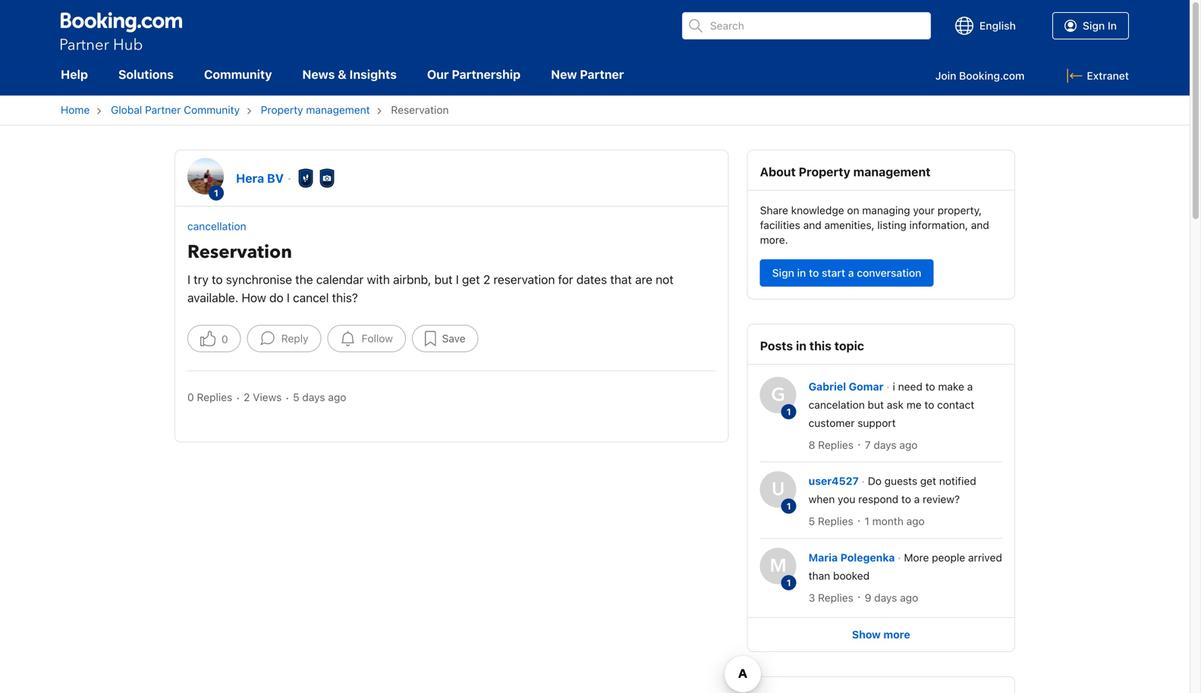 Task type: describe. For each thing, give the bounding box(es) containing it.
booked
[[833, 570, 870, 582]]

but inside i need to make a cancelation but ask me to contact customer support
[[868, 399, 884, 411]]

0 horizontal spatial 2
[[244, 391, 250, 404]]

solutions link
[[118, 65, 187, 83]]

than
[[809, 570, 830, 582]]

5 replies
[[809, 515, 853, 528]]

notified
[[939, 475, 976, 488]]

1 and from the left
[[803, 219, 822, 231]]

profile picture for user hera.essentiel.gmail.com image
[[187, 158, 224, 195]]

sign for sign in
[[1083, 19, 1105, 32]]

solutions
[[118, 67, 174, 82]]

hera bv link
[[236, 171, 284, 185]]

respond
[[858, 493, 898, 506]]

partnership
[[452, 67, 521, 82]]

5 for 5 days ago
[[293, 391, 299, 404]]

topic
[[834, 339, 864, 353]]

a inside 'do guests get notified when you respond to a review?'
[[914, 493, 920, 506]]

insights
[[349, 67, 397, 82]]

0 for 0 replies
[[187, 391, 194, 404]]

booking.com
[[959, 70, 1025, 82]]

ask
[[887, 399, 904, 411]]

help
[[61, 67, 88, 82]]

home
[[61, 104, 90, 116]]

posts in this topic
[[760, 339, 864, 353]]

in
[[1108, 19, 1117, 32]]

show more button
[[760, 627, 1002, 643]]

i need to make a cancelation but ask me to contact customer support link
[[809, 381, 974, 430]]

7 days ago
[[865, 439, 918, 452]]

cancelation
[[809, 399, 865, 411]]

0 vertical spatial days
[[302, 391, 325, 404]]

3
[[809, 592, 815, 604]]

sign for sign in to start a conversation
[[772, 267, 794, 279]]

sign in to start a conversation
[[772, 267, 921, 279]]

airbnb,
[[393, 272, 431, 287]]

to right need
[[925, 381, 935, 393]]

0 vertical spatial property
[[261, 104, 303, 116]]

2 views
[[244, 391, 282, 404]]

guests
[[884, 475, 917, 488]]

cancellation
[[187, 220, 246, 232]]

about
[[760, 165, 796, 179]]

need
[[898, 381, 923, 393]]

cancellation link
[[187, 220, 246, 232]]

home image
[[61, 12, 182, 52]]

7
[[865, 439, 871, 452]]

gabriel gomar link
[[809, 381, 884, 393]]

i need to make a cancelation but ask me to contact customer support
[[809, 381, 974, 430]]

share
[[760, 204, 788, 216]]

maria polegenka
[[809, 551, 895, 564]]

days for m
[[874, 592, 897, 604]]

9
[[865, 592, 871, 604]]

extranet
[[1087, 70, 1129, 82]]

replies for m
[[818, 592, 853, 604]]

news & insights
[[302, 67, 397, 82]]

partner for global
[[145, 104, 181, 116]]

m
[[770, 554, 787, 579]]

english
[[979, 19, 1016, 32]]

about       property management
[[760, 165, 931, 179]]

gabriel gomar
[[809, 381, 884, 393]]

help link
[[61, 65, 102, 83]]

do
[[868, 475, 882, 488]]

ago for g
[[899, 439, 918, 452]]

maria
[[809, 551, 838, 564]]

0 vertical spatial community
[[204, 67, 272, 82]]

more.
[[760, 234, 788, 246]]

follow
[[362, 332, 393, 345]]

me
[[907, 399, 922, 411]]

new
[[551, 67, 577, 82]]

this
[[809, 339, 832, 353]]

month
[[872, 515, 904, 528]]

1 horizontal spatial i
[[287, 290, 290, 305]]

2 and from the left
[[971, 219, 989, 231]]

sign in
[[1083, 19, 1117, 32]]

to inside sign in to start a conversation link
[[809, 267, 819, 279]]

that
[[610, 272, 632, 287]]

how
[[242, 290, 266, 305]]

customer
[[809, 417, 855, 430]]

available.
[[187, 290, 238, 305]]

people
[[932, 551, 965, 564]]

on
[[847, 204, 859, 216]]

news
[[302, 67, 335, 82]]

calendar
[[316, 272, 364, 287]]

make
[[938, 381, 964, 393]]

1 vertical spatial property
[[799, 165, 850, 179]]

try
[[194, 272, 209, 287]]

community inside main content
[[184, 104, 240, 116]]

replies for u
[[818, 515, 853, 528]]

property management
[[261, 104, 370, 116]]



Task type: locate. For each thing, give the bounding box(es) containing it.
1 vertical spatial 2
[[244, 391, 250, 404]]

1 vertical spatial 0
[[187, 391, 194, 404]]

a inside i need to make a cancelation but ask me to contact customer support
[[967, 381, 973, 393]]

a right make
[[967, 381, 973, 393]]

1 horizontal spatial svg image
[[1067, 68, 1082, 83]]

i right the do
[[287, 290, 290, 305]]

to down 'guests'
[[901, 493, 911, 506]]

to right "try"
[[212, 272, 223, 287]]

ago up 'guests'
[[899, 439, 918, 452]]

bv
[[267, 171, 284, 185]]

1 vertical spatial but
[[868, 399, 884, 411]]

save link
[[412, 325, 478, 352]]

new partner link
[[551, 65, 638, 83]]

0 horizontal spatial and
[[803, 219, 822, 231]]

a down 'guests'
[[914, 493, 920, 506]]

0 vertical spatial a
[[848, 267, 854, 279]]

global
[[111, 104, 142, 116]]

get left reservation
[[462, 272, 480, 287]]

main content
[[0, 96, 1190, 693]]

0 horizontal spatial management
[[306, 104, 370, 116]]

sign inside main content
[[772, 267, 794, 279]]

to inside 'do guests get notified when you respond to a review?'
[[901, 493, 911, 506]]

to right me
[[924, 399, 934, 411]]

reply image
[[260, 331, 275, 346]]

share knowledge on managing your property, facilities and amenities, listing information, and more.
[[760, 204, 989, 246]]

0 vertical spatial partner
[[580, 67, 624, 82]]

5 for 5 replies
[[809, 515, 815, 528]]

1 horizontal spatial property
[[799, 165, 850, 179]]

0 for 0
[[222, 333, 228, 345]]

in
[[797, 267, 806, 279], [796, 339, 807, 353]]

sign left "in"
[[1083, 19, 1105, 32]]

get inside cancellation reservation i try to synchronise the calendar with airbnb, but i get 2 reservation for dates that are not available. how do i cancel this?
[[462, 272, 480, 287]]

upload your profile picture image
[[317, 168, 338, 189]]

ago for u
[[906, 515, 925, 528]]

get up review?
[[920, 475, 936, 488]]

replies
[[197, 391, 232, 404], [818, 439, 854, 452], [818, 515, 853, 528], [818, 592, 853, 604]]

0 left the reply image on the top left of page
[[222, 333, 228, 345]]

0 left 2 views
[[187, 391, 194, 404]]

in left start
[[797, 267, 806, 279]]

hera bv
[[236, 171, 284, 185]]

a for start
[[848, 267, 854, 279]]

2 inside cancellation reservation i try to synchronise the calendar with airbnb, but i get 2 reservation for dates that are not available. how do i cancel this?
[[483, 272, 490, 287]]

0 horizontal spatial get
[[462, 272, 480, 287]]

cancel
[[293, 290, 329, 305]]

facilities
[[760, 219, 800, 231]]

2 horizontal spatial i
[[456, 272, 459, 287]]

0 vertical spatial sign
[[1083, 19, 1105, 32]]

user4527
[[809, 475, 859, 488]]

review?
[[923, 493, 960, 506]]

posts
[[760, 339, 793, 353]]

listing
[[877, 219, 907, 231]]

0
[[222, 333, 228, 345], [187, 391, 194, 404]]

i left "try"
[[187, 272, 190, 287]]

reply
[[281, 332, 308, 345]]

1 horizontal spatial 2
[[483, 272, 490, 287]]

in left this
[[796, 339, 807, 353]]

0 vertical spatial in
[[797, 267, 806, 279]]

new partner
[[551, 67, 624, 82]]

and down property,
[[971, 219, 989, 231]]

days right 9
[[874, 592, 897, 604]]

managing
[[862, 204, 910, 216]]

maria polegenka link
[[809, 551, 895, 564]]

property management link
[[261, 104, 370, 116]]

partner
[[580, 67, 624, 82], [145, 104, 181, 116]]

news & insights link
[[302, 65, 410, 83]]

1 vertical spatial a
[[967, 381, 973, 393]]

2 left reservation
[[483, 272, 490, 287]]

community up the global partner community
[[204, 67, 272, 82]]

2 horizontal spatial a
[[967, 381, 973, 393]]

partner inside new partner link
[[580, 67, 624, 82]]

1 vertical spatial days
[[874, 439, 897, 452]]

to
[[809, 267, 819, 279], [212, 272, 223, 287], [925, 381, 935, 393], [924, 399, 934, 411], [901, 493, 911, 506]]

more people arrived than booked link
[[809, 551, 1002, 582]]

ago right the 'month'
[[906, 515, 925, 528]]

1 vertical spatial community
[[184, 104, 240, 116]]

community
[[204, 67, 272, 82], [184, 104, 240, 116]]

8
[[809, 439, 815, 452]]

to left start
[[809, 267, 819, 279]]

days
[[302, 391, 325, 404], [874, 439, 897, 452], [874, 592, 897, 604]]

sign in link
[[1052, 12, 1129, 39]]

main content containing reservation
[[0, 96, 1190, 693]]

5 right views
[[293, 391, 299, 404]]

0 vertical spatial svg image
[[955, 17, 973, 35]]

1 horizontal spatial sign
[[1083, 19, 1105, 32]]

days for g
[[874, 439, 897, 452]]

views
[[253, 391, 282, 404]]

8 replies
[[809, 439, 854, 452]]

community link
[[204, 65, 286, 83]]

2 vertical spatial a
[[914, 493, 920, 506]]

days right 7 at the right bottom of the page
[[874, 439, 897, 452]]

gabriel
[[809, 381, 846, 393]]

to inside cancellation reservation i try to synchronise the calendar with airbnb, but i get 2 reservation for dates that are not available. how do i cancel this?
[[212, 272, 223, 287]]

replies down you
[[818, 515, 853, 528]]

community down community link
[[184, 104, 240, 116]]

&
[[338, 67, 347, 82]]

0 horizontal spatial 5
[[293, 391, 299, 404]]

1 month ago
[[865, 515, 925, 528]]

more
[[883, 629, 910, 641]]

0 horizontal spatial sign
[[772, 267, 794, 279]]

user4527 link
[[809, 475, 859, 488]]

svg image
[[955, 17, 973, 35], [1067, 68, 1082, 83]]

reservation
[[187, 240, 292, 265]]

ago
[[328, 391, 346, 404], [899, 439, 918, 452], [906, 515, 925, 528], [900, 592, 918, 604]]

show more
[[852, 629, 910, 641]]

1 horizontal spatial 5
[[809, 515, 815, 528]]

0 vertical spatial but
[[434, 272, 453, 287]]

1
[[865, 515, 869, 528]]

a for make
[[967, 381, 973, 393]]

0 horizontal spatial i
[[187, 272, 190, 287]]

0 vertical spatial 2
[[483, 272, 490, 287]]

1 horizontal spatial management
[[853, 165, 931, 179]]

2
[[483, 272, 490, 287], [244, 391, 250, 404]]

management up managing
[[853, 165, 931, 179]]

0 horizontal spatial 0
[[187, 391, 194, 404]]

2 left views
[[244, 391, 250, 404]]

1 vertical spatial management
[[853, 165, 931, 179]]

0 horizontal spatial partner
[[145, 104, 181, 116]]

arrived
[[968, 551, 1002, 564]]

this?
[[332, 290, 358, 305]]

1 horizontal spatial partner
[[580, 67, 624, 82]]

0 horizontal spatial but
[[434, 272, 453, 287]]

management
[[306, 104, 370, 116], [853, 165, 931, 179]]

9 days ago
[[865, 592, 918, 604]]

save
[[442, 332, 466, 345]]

gomar
[[849, 381, 884, 393]]

extranet link
[[1067, 68, 1129, 83]]

get inside 'do guests get notified when you respond to a review?'
[[920, 475, 936, 488]]

g
[[771, 383, 785, 408]]

ago down more people arrived than booked link
[[900, 592, 918, 604]]

more people arrived than booked
[[809, 551, 1002, 582]]

0 horizontal spatial property
[[261, 104, 303, 116]]

reservation
[[493, 272, 555, 287]]

replies right 3 at bottom right
[[818, 592, 853, 604]]

partner right global
[[145, 104, 181, 116]]

in for posts
[[796, 339, 807, 353]]

1 vertical spatial svg image
[[1067, 68, 1082, 83]]

property up knowledge
[[799, 165, 850, 179]]

5 down when
[[809, 515, 815, 528]]

home link
[[61, 104, 90, 116]]

0 vertical spatial 5
[[293, 391, 299, 404]]

write your first post image
[[295, 168, 317, 189]]

information,
[[909, 219, 968, 231]]

0 horizontal spatial svg image
[[955, 17, 973, 35]]

replies left 2 views
[[197, 391, 232, 404]]

contact
[[937, 399, 974, 411]]

1 vertical spatial 5
[[809, 515, 815, 528]]

property down news
[[261, 104, 303, 116]]

do
[[269, 290, 284, 305]]

amenities,
[[824, 219, 874, 231]]

not
[[656, 272, 674, 287]]

i
[[893, 381, 895, 393]]

1 horizontal spatial 0
[[222, 333, 228, 345]]

3 replies
[[809, 592, 853, 604]]

1 vertical spatial partner
[[145, 104, 181, 116]]

partner inside main content
[[145, 104, 181, 116]]

svg image left "extranet" in the top right of the page
[[1067, 68, 1082, 83]]

and down knowledge
[[803, 219, 822, 231]]

do guests get notified when you respond to a review? link
[[809, 475, 976, 506]]

follow link
[[327, 325, 406, 352]]

global partner community
[[111, 104, 240, 116]]

join
[[935, 70, 956, 82]]

sign down more.
[[772, 267, 794, 279]]

but right airbnb,
[[434, 272, 453, 287]]

1 vertical spatial sign
[[772, 267, 794, 279]]

5 days ago
[[293, 391, 346, 404]]

synchronise
[[226, 272, 292, 287]]

management down &
[[306, 104, 370, 116]]

1 horizontal spatial and
[[971, 219, 989, 231]]

1 vertical spatial get
[[920, 475, 936, 488]]

0 vertical spatial management
[[306, 104, 370, 116]]

but up support
[[868, 399, 884, 411]]

start
[[822, 267, 845, 279]]

1 horizontal spatial get
[[920, 475, 936, 488]]

partner right new at the top of the page
[[580, 67, 624, 82]]

1 horizontal spatial a
[[914, 493, 920, 506]]

replies down customer
[[818, 439, 854, 452]]

a right start
[[848, 267, 854, 279]]

0 vertical spatial 0
[[222, 333, 228, 345]]

partner for new
[[580, 67, 624, 82]]

but
[[434, 272, 453, 287], [868, 399, 884, 411]]

i right airbnb,
[[456, 272, 459, 287]]

1 horizontal spatial but
[[868, 399, 884, 411]]

0 horizontal spatial a
[[848, 267, 854, 279]]

ago down follow icon on the left of page
[[328, 391, 346, 404]]

svg image left english
[[955, 17, 973, 35]]

in for sign
[[797, 267, 806, 279]]

your
[[913, 204, 935, 216]]

are
[[635, 272, 652, 287]]

days right views
[[302, 391, 325, 404]]

2 vertical spatial days
[[874, 592, 897, 604]]

Search text field
[[682, 12, 931, 39]]

but inside cancellation reservation i try to synchronise the calendar with airbnb, but i get 2 reservation for dates that are not available. how do i cancel this?
[[434, 272, 453, 287]]

replies for g
[[818, 439, 854, 452]]

ago for m
[[900, 592, 918, 604]]

0 vertical spatial get
[[462, 272, 480, 287]]

follow image
[[340, 331, 355, 346]]

1 vertical spatial in
[[796, 339, 807, 353]]

when
[[809, 493, 835, 506]]

support
[[858, 417, 896, 430]]

global partner community link
[[111, 104, 240, 116]]



Task type: vqa. For each thing, say whether or not it's contained in the screenshot.
Home image
yes



